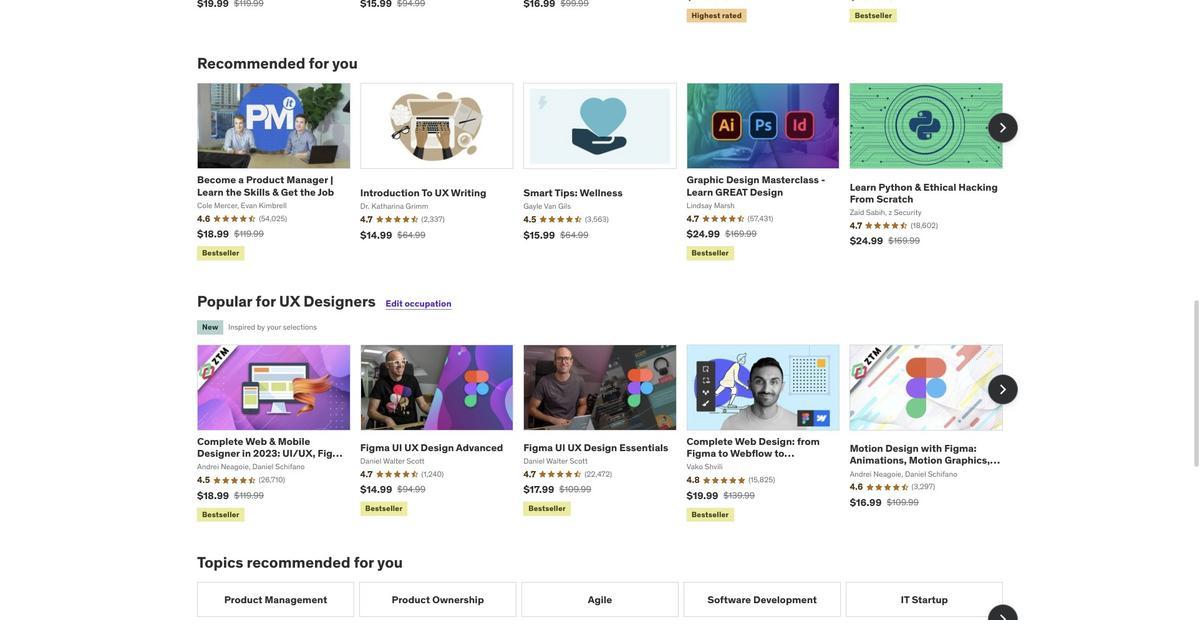 Task type: locate. For each thing, give the bounding box(es) containing it.
complete up freelancing
[[687, 435, 733, 448]]

product right a
[[246, 174, 284, 186]]

0 vertical spatial carousel element
[[197, 83, 1018, 263]]

motion
[[850, 442, 883, 455], [909, 454, 943, 467]]

1 horizontal spatial ui
[[555, 441, 565, 454]]

0 horizontal spatial you
[[332, 54, 358, 73]]

learn left a
[[197, 186, 224, 198]]

motion left figma:
[[909, 454, 943, 467]]

0 horizontal spatial to
[[718, 447, 728, 460]]

carousel element containing become a product manager | learn the skills & get the job
[[197, 83, 1018, 263]]

ux for introduction to ux writing
[[435, 187, 449, 199]]

for for ux
[[256, 292, 276, 311]]

-
[[821, 174, 825, 186]]

0 horizontal spatial learn
[[197, 186, 224, 198]]

design
[[726, 174, 760, 186], [750, 186, 783, 198], [421, 441, 454, 454], [584, 441, 617, 454], [886, 442, 919, 455]]

carousel element
[[197, 83, 1018, 263], [197, 345, 1018, 525], [197, 583, 1018, 621]]

learn left python
[[850, 181, 876, 193]]

2 vertical spatial carousel element
[[197, 583, 1018, 621]]

2 horizontal spatial figma
[[687, 447, 716, 460]]

0 horizontal spatial web
[[245, 435, 267, 448]]

|
[[330, 174, 333, 186]]

3 carousel element from the top
[[197, 583, 1018, 621]]

0 horizontal spatial the
[[226, 186, 242, 198]]

figma left webflow
[[687, 447, 716, 460]]

carousel element for topics recommended for you
[[197, 583, 1018, 621]]

development
[[753, 594, 817, 606]]

1 complete from the left
[[197, 435, 243, 448]]

1 vertical spatial carousel element
[[197, 345, 1018, 525]]

occupation
[[405, 298, 452, 309]]

1 ui from the left
[[392, 441, 402, 454]]

2 complete from the left
[[687, 435, 733, 448]]

ui
[[392, 441, 402, 454], [555, 441, 565, 454]]

product down topics
[[224, 594, 262, 606]]

design inside motion design with figma: animations, motion graphics, ux/ui
[[886, 442, 919, 455]]

& left mobile at the left
[[269, 435, 276, 448]]

complete
[[197, 435, 243, 448], [687, 435, 733, 448]]

skills
[[244, 186, 270, 198]]

1 horizontal spatial web
[[735, 435, 757, 448]]

popular for ux designers
[[197, 292, 376, 311]]

0 vertical spatial you
[[332, 54, 358, 73]]

web inside complete web & mobile designer in 2023: ui/ux, figma, +more
[[245, 435, 267, 448]]

0 horizontal spatial motion
[[850, 442, 883, 455]]

smart tips: wellness link
[[524, 187, 623, 199]]

figma for figma ui ux design advanced
[[360, 441, 390, 454]]

1 carousel element from the top
[[197, 83, 1018, 263]]

1 horizontal spatial for
[[309, 54, 329, 73]]

design left advanced
[[421, 441, 454, 454]]

the left the skills
[[226, 186, 242, 198]]

figma
[[360, 441, 390, 454], [524, 441, 553, 454], [687, 447, 716, 460]]

you
[[332, 54, 358, 73], [377, 554, 403, 573]]

software
[[708, 594, 751, 606]]

graphic design masterclass - learn great design
[[687, 174, 825, 198]]

web left mobile at the left
[[245, 435, 267, 448]]

ux
[[435, 187, 449, 199], [279, 292, 300, 311], [404, 441, 418, 454], [568, 441, 582, 454]]

0 horizontal spatial complete
[[197, 435, 243, 448]]

2 to from the left
[[775, 447, 785, 460]]

2 horizontal spatial learn
[[850, 181, 876, 193]]

0 vertical spatial for
[[309, 54, 329, 73]]

to
[[422, 187, 433, 199]]

&
[[915, 181, 921, 193], [272, 186, 279, 198], [269, 435, 276, 448]]

figma right advanced
[[524, 441, 553, 454]]

for
[[309, 54, 329, 73], [256, 292, 276, 311], [354, 554, 374, 573]]

carousel element containing product management
[[197, 583, 1018, 621]]

2 web from the left
[[735, 435, 757, 448]]

1 horizontal spatial you
[[377, 554, 403, 573]]

figma ui ux design advanced
[[360, 441, 503, 454]]

& left get
[[272, 186, 279, 198]]

web
[[245, 435, 267, 448], [735, 435, 757, 448]]

complete web & mobile designer in 2023: ui/ux, figma, +more
[[197, 435, 350, 472]]

from
[[850, 193, 874, 205]]

& inside "learn python & ethical hacking from scratch"
[[915, 181, 921, 193]]

next image
[[993, 380, 1013, 400], [993, 610, 1013, 621]]

graphic design masterclass - learn great design link
[[687, 174, 825, 198]]

web left design:
[[735, 435, 757, 448]]

inspired by your selections
[[228, 323, 317, 332]]

product for product ownership
[[392, 594, 430, 606]]

ui for figma ui ux design advanced
[[392, 441, 402, 454]]

1 vertical spatial for
[[256, 292, 276, 311]]

& inside complete web & mobile designer in 2023: ui/ux, figma, +more
[[269, 435, 276, 448]]

new
[[202, 323, 218, 332]]

1 horizontal spatial the
[[300, 186, 316, 198]]

2 vertical spatial for
[[354, 554, 374, 573]]

learn
[[850, 181, 876, 193], [197, 186, 224, 198], [687, 186, 713, 198]]

2 next image from the top
[[993, 610, 1013, 621]]

0 vertical spatial next image
[[993, 380, 1013, 400]]

ux/ui
[[850, 466, 880, 479]]

designer
[[197, 447, 240, 460]]

1 web from the left
[[245, 435, 267, 448]]

your
[[267, 323, 281, 332]]

& inside become a product manager | learn the skills & get the job
[[272, 186, 279, 198]]

design:
[[759, 435, 795, 448]]

1 horizontal spatial to
[[775, 447, 785, 460]]

product management
[[224, 594, 327, 606]]

ownership
[[432, 594, 484, 606]]

product
[[246, 174, 284, 186], [224, 594, 262, 606], [392, 594, 430, 606]]

edit
[[386, 298, 403, 309]]

2 horizontal spatial for
[[354, 554, 374, 573]]

product ownership
[[392, 594, 484, 606]]

masterclass
[[762, 174, 819, 186]]

figma ui ux design essentials link
[[524, 441, 668, 454]]

the left job
[[300, 186, 316, 198]]

product left ownership
[[392, 594, 430, 606]]

0 horizontal spatial figma
[[360, 441, 390, 454]]

1 horizontal spatial learn
[[687, 186, 713, 198]]

it
[[901, 594, 910, 606]]

by
[[257, 323, 265, 332]]

product inside 'link'
[[392, 594, 430, 606]]

to
[[718, 447, 728, 460], [775, 447, 785, 460]]

1 horizontal spatial complete
[[687, 435, 733, 448]]

product for product management
[[224, 594, 262, 606]]

1 vertical spatial next image
[[993, 610, 1013, 621]]

1 horizontal spatial figma
[[524, 441, 553, 454]]

learn left the great on the top right of page
[[687, 186, 713, 198]]

product management link
[[197, 583, 354, 618]]

0 horizontal spatial for
[[256, 292, 276, 311]]

figma,
[[318, 447, 350, 460]]

the
[[226, 186, 242, 198], [300, 186, 316, 198]]

to right webflow
[[775, 447, 785, 460]]

motion up ux/ui at the bottom of page
[[850, 442, 883, 455]]

ux for popular for ux designers
[[279, 292, 300, 311]]

1 next image from the top
[[993, 380, 1013, 400]]

& for mobile
[[269, 435, 276, 448]]

to left webflow
[[718, 447, 728, 460]]

2 carousel element from the top
[[197, 345, 1018, 525]]

0 horizontal spatial ui
[[392, 441, 402, 454]]

web inside complete web design: from figma to webflow to freelancing
[[735, 435, 757, 448]]

software development
[[708, 594, 817, 606]]

web for webflow
[[735, 435, 757, 448]]

agile
[[588, 594, 612, 606]]

in
[[242, 447, 251, 460]]

& left ethical
[[915, 181, 921, 193]]

design left 'with'
[[886, 442, 919, 455]]

product inside become a product manager | learn the skills & get the job
[[246, 174, 284, 186]]

recommended
[[247, 554, 351, 573]]

complete inside complete web design: from figma to webflow to freelancing
[[687, 435, 733, 448]]

complete inside complete web & mobile designer in 2023: ui/ux, figma, +more
[[197, 435, 243, 448]]

figma right figma,
[[360, 441, 390, 454]]

product ownership link
[[359, 583, 517, 618]]

complete up +more
[[197, 435, 243, 448]]

topics
[[197, 554, 243, 573]]

become a product manager | learn the skills & get the job
[[197, 174, 334, 198]]

next image for it startup
[[993, 610, 1013, 621]]

ui/ux,
[[282, 447, 315, 460]]

next image
[[993, 118, 1013, 138]]

2 ui from the left
[[555, 441, 565, 454]]

python
[[879, 181, 913, 193]]



Task type: vqa. For each thing, say whether or not it's contained in the screenshot.
the Learn more
no



Task type: describe. For each thing, give the bounding box(es) containing it.
recommended
[[197, 54, 305, 73]]

essentials
[[620, 441, 668, 454]]

topics recommended for you
[[197, 554, 403, 573]]

figma ui ux design essentials
[[524, 441, 668, 454]]

& for ethical
[[915, 181, 921, 193]]

+more
[[197, 459, 228, 472]]

edit occupation button
[[386, 298, 452, 309]]

2023:
[[253, 447, 280, 460]]

complete web design: from figma to webflow to freelancing link
[[687, 435, 820, 472]]

get
[[281, 186, 298, 198]]

it startup
[[901, 594, 948, 606]]

hacking
[[959, 181, 998, 193]]

1 the from the left
[[226, 186, 242, 198]]

mobile
[[278, 435, 310, 448]]

figma:
[[944, 442, 977, 455]]

inspired
[[228, 323, 255, 332]]

1 vertical spatial you
[[377, 554, 403, 573]]

learn python & ethical hacking from scratch link
[[850, 181, 998, 205]]

advanced
[[456, 441, 503, 454]]

graphic
[[687, 174, 724, 186]]

carousel element for recommended for you
[[197, 83, 1018, 263]]

complete web design: from figma to webflow to freelancing
[[687, 435, 820, 472]]

web for 2023:
[[245, 435, 267, 448]]

edit occupation
[[386, 298, 452, 309]]

design right the great on the top right of page
[[750, 186, 783, 198]]

figma for figma ui ux design essentials
[[524, 441, 553, 454]]

smart
[[524, 187, 553, 199]]

selections
[[283, 323, 317, 332]]

figma inside complete web design: from figma to webflow to freelancing
[[687, 447, 716, 460]]

agile link
[[522, 583, 679, 618]]

with
[[921, 442, 942, 455]]

introduction to ux writing link
[[360, 187, 486, 199]]

wellness
[[580, 187, 623, 199]]

learn inside graphic design masterclass - learn great design
[[687, 186, 713, 198]]

smart tips: wellness
[[524, 187, 623, 199]]

ux for figma ui ux design advanced
[[404, 441, 418, 454]]

software development link
[[684, 583, 841, 618]]

1 to from the left
[[718, 447, 728, 460]]

from
[[797, 435, 820, 448]]

2 the from the left
[[300, 186, 316, 198]]

for for you
[[309, 54, 329, 73]]

startup
[[912, 594, 948, 606]]

become
[[197, 174, 236, 186]]

next image for motion design with figma: animations, motion graphics, ux/ui
[[993, 380, 1013, 400]]

learn inside become a product manager | learn the skills & get the job
[[197, 186, 224, 198]]

recommended for you
[[197, 54, 358, 73]]

animations,
[[850, 454, 907, 467]]

learn python & ethical hacking from scratch
[[850, 181, 998, 205]]

a
[[238, 174, 244, 186]]

graphics,
[[945, 454, 990, 467]]

management
[[265, 594, 327, 606]]

ethical
[[924, 181, 957, 193]]

introduction
[[360, 187, 420, 199]]

design right graphic
[[726, 174, 760, 186]]

complete for designer
[[197, 435, 243, 448]]

complete for figma
[[687, 435, 733, 448]]

1 horizontal spatial motion
[[909, 454, 943, 467]]

become a product manager | learn the skills & get the job link
[[197, 174, 334, 198]]

freelancing
[[687, 459, 743, 472]]

popular
[[197, 292, 252, 311]]

webflow
[[730, 447, 772, 460]]

complete web & mobile designer in 2023: ui/ux, figma, +more link
[[197, 435, 350, 472]]

carousel element containing complete web & mobile designer in 2023: ui/ux, figma, +more
[[197, 345, 1018, 525]]

it startup link
[[846, 583, 1003, 618]]

ui for figma ui ux design essentials
[[555, 441, 565, 454]]

scratch
[[877, 193, 914, 205]]

ux for figma ui ux design essentials
[[568, 441, 582, 454]]

motion design with figma: animations, motion graphics, ux/ui link
[[850, 442, 1000, 479]]

job
[[318, 186, 334, 198]]

motion design with figma: animations, motion graphics, ux/ui
[[850, 442, 990, 479]]

designers
[[304, 292, 376, 311]]

tips:
[[555, 187, 578, 199]]

design left the essentials
[[584, 441, 617, 454]]

great
[[715, 186, 748, 198]]

manager
[[287, 174, 328, 186]]

figma ui ux design advanced link
[[360, 441, 503, 454]]

introduction to ux writing
[[360, 187, 486, 199]]

writing
[[451, 187, 486, 199]]

learn inside "learn python & ethical hacking from scratch"
[[850, 181, 876, 193]]



